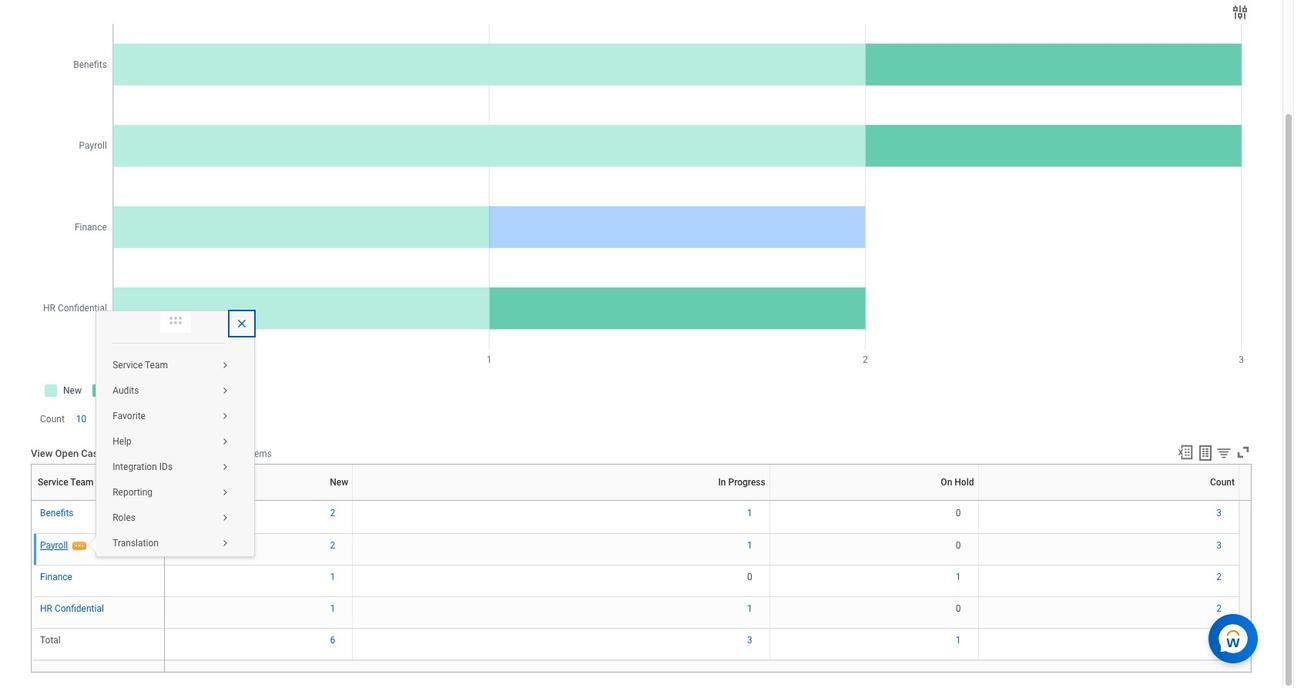 Task type: describe. For each thing, give the bounding box(es) containing it.
service for row element containing service team
[[38, 477, 68, 488]]

reporting
[[113, 487, 153, 498]]

total
[[40, 635, 61, 645]]

3 for middle '3' button
[[1217, 540, 1222, 551]]

0 vertical spatial on
[[941, 477, 953, 488]]

translation menu item
[[96, 531, 241, 556]]

0 vertical spatial 3 button
[[1217, 507, 1224, 519]]

on hold
[[941, 477, 974, 488]]

5
[[241, 449, 247, 459]]

benefits
[[40, 508, 74, 519]]

0 vertical spatial progress
[[728, 477, 766, 488]]

and
[[156, 448, 172, 459]]

in progress button
[[559, 500, 564, 501]]

6 button
[[330, 634, 338, 646]]

1 horizontal spatial 10 button
[[1212, 634, 1224, 646]]

in progress
[[718, 477, 766, 488]]

count column header
[[978, 500, 1239, 502]]

finance
[[40, 571, 72, 582]]

new button
[[257, 500, 260, 501]]

help menu item
[[96, 429, 241, 455]]

new for new in progress on hold count
[[257, 500, 259, 501]]

payroll link
[[40, 537, 68, 551]]

cases
[[81, 448, 109, 459]]

ids
[[159, 462, 173, 472]]

payroll
[[40, 540, 68, 551]]

close image
[[236, 317, 248, 330]]

fullscreen image
[[1235, 444, 1252, 461]]

favorite
[[113, 411, 146, 421]]

chevron right image for audits
[[216, 387, 234, 396]]

roles menu item
[[96, 505, 241, 531]]

0 horizontal spatial hold
[[874, 500, 875, 501]]

view
[[31, 448, 53, 459]]

view open cases by status and service team 5 items
[[31, 448, 272, 459]]

2 horizontal spatial team
[[210, 448, 235, 459]]

10 for topmost 10 button
[[76, 414, 87, 424]]

new for new
[[330, 477, 348, 488]]

0 horizontal spatial on
[[872, 500, 873, 501]]

on hold button
[[872, 500, 876, 501]]

confidential
[[55, 603, 104, 614]]

export to worksheets image
[[1197, 444, 1215, 462]]

menu inside dialog
[[96, 353, 241, 556]]

hr confidential link
[[40, 600, 104, 614]]

new in progress on hold count
[[257, 500, 1110, 501]]

team for menu on the left of the page containing service team
[[145, 360, 168, 371]]

items
[[249, 449, 272, 459]]

row element containing new
[[165, 465, 1243, 500]]

1 vertical spatial in
[[559, 500, 560, 501]]



Task type: locate. For each thing, give the bounding box(es) containing it.
2 vertical spatial 3 button
[[747, 634, 755, 646]]

0
[[956, 508, 961, 519], [956, 540, 961, 551], [747, 571, 753, 582], [956, 603, 961, 614]]

integration ids
[[113, 462, 173, 472]]

chevron right image inside audits menu item
[[216, 387, 234, 396]]

0 vertical spatial count
[[40, 414, 65, 424]]

integration ids menu item
[[96, 455, 241, 480]]

audits
[[113, 385, 139, 396]]

3 for top '3' button
[[1217, 508, 1222, 519]]

2 vertical spatial 3
[[747, 635, 753, 645]]

3 chevron right image from the top
[[216, 438, 234, 447]]

2 vertical spatial service
[[38, 477, 68, 488]]

workday assistant region
[[1209, 608, 1264, 663]]

1 horizontal spatial count
[[1108, 500, 1110, 501]]

hr confidential
[[40, 603, 104, 614]]

chevron right image
[[216, 387, 234, 396], [216, 412, 234, 422], [216, 438, 234, 447], [216, 463, 234, 472], [216, 514, 234, 523]]

4 chevron right image from the top
[[216, 463, 234, 472]]

service team down open
[[38, 477, 94, 488]]

team down cases
[[70, 477, 94, 488]]

10 for the rightmost 10 button
[[1212, 635, 1222, 645]]

1 vertical spatial count
[[1210, 477, 1235, 488]]

chevron right image inside favorite menu item
[[216, 412, 234, 422]]

2
[[330, 508, 335, 519], [330, 540, 335, 551], [1217, 571, 1222, 582], [1217, 603, 1222, 614]]

0 vertical spatial in
[[718, 477, 726, 488]]

1 horizontal spatial in
[[718, 477, 726, 488]]

1 vertical spatial hold
[[874, 500, 875, 501]]

menu
[[96, 353, 241, 556]]

progress
[[728, 477, 766, 488], [560, 500, 563, 501]]

service team up "audits"
[[113, 360, 168, 371]]

1 vertical spatial new
[[257, 500, 259, 501]]

0 vertical spatial team
[[145, 360, 168, 371]]

chevron right image right ids
[[216, 463, 234, 472]]

dialog
[[80, 311, 255, 557]]

1 horizontal spatial new
[[330, 477, 348, 488]]

service team inside menu item
[[113, 360, 168, 371]]

1 vertical spatial team
[[210, 448, 235, 459]]

service up benefits link
[[38, 477, 68, 488]]

chevron right image for help
[[216, 438, 234, 447]]

0 vertical spatial 3
[[1217, 508, 1222, 519]]

new
[[330, 477, 348, 488], [257, 500, 259, 501]]

chevron right image inside integration ids 'menu item'
[[216, 463, 234, 472]]

chevron right image for roles
[[216, 514, 234, 523]]

0 horizontal spatial service team
[[38, 477, 94, 488]]

2 row element from the left
[[165, 465, 1243, 500]]

chevron right image for reporting
[[216, 489, 234, 498]]

0 vertical spatial 10
[[76, 414, 87, 424]]

chevron right image up roles menu item at the left of page
[[216, 489, 234, 498]]

1 vertical spatial on
[[872, 500, 873, 501]]

1 vertical spatial 3 button
[[1217, 539, 1224, 551]]

move modal image
[[160, 311, 191, 330]]

0 vertical spatial 10 button
[[76, 413, 89, 425]]

service inside row element
[[38, 477, 68, 488]]

on
[[941, 477, 953, 488], [872, 500, 873, 501]]

hr
[[40, 603, 52, 614]]

select to filter grid data image
[[1216, 444, 1233, 461]]

menu containing service team
[[96, 353, 241, 556]]

service right and at left
[[175, 448, 208, 459]]

1 horizontal spatial on
[[941, 477, 953, 488]]

export to excel image
[[1177, 444, 1194, 461]]

1 chevron right image from the top
[[216, 361, 234, 371]]

2 vertical spatial chevron right image
[[216, 539, 234, 549]]

0 vertical spatial chevron right image
[[216, 361, 234, 371]]

1 horizontal spatial service team
[[113, 360, 168, 371]]

chevron right image inside the service team menu item
[[216, 361, 234, 371]]

by
[[111, 448, 122, 459]]

3 for the bottom '3' button
[[747, 635, 753, 645]]

service for menu on the left of the page containing service team
[[113, 360, 143, 371]]

0 horizontal spatial 10
[[76, 414, 87, 424]]

chevron right image up favorite menu item
[[216, 387, 234, 396]]

configure and view chart data image
[[1231, 3, 1250, 21]]

0 horizontal spatial service
[[38, 477, 68, 488]]

chevron right image up integration ids 'menu item'
[[216, 438, 234, 447]]

team
[[145, 360, 168, 371], [210, 448, 235, 459], [70, 477, 94, 488]]

6
[[330, 635, 335, 645]]

1 horizontal spatial 10
[[1212, 635, 1222, 645]]

1 button
[[747, 507, 755, 519], [747, 539, 755, 551], [330, 571, 338, 583], [956, 571, 963, 583], [330, 602, 338, 615], [747, 602, 755, 615], [956, 634, 963, 646]]

chevron right image for translation
[[216, 539, 234, 549]]

2 vertical spatial count
[[1108, 500, 1110, 501]]

3 chevron right image from the top
[[216, 539, 234, 549]]

1 vertical spatial service
[[175, 448, 208, 459]]

3 button
[[1217, 507, 1224, 519], [1217, 539, 1224, 551], [747, 634, 755, 646]]

translation
[[113, 538, 159, 549]]

chevron right image up help menu item
[[216, 412, 234, 422]]

integration
[[113, 462, 157, 472]]

0 horizontal spatial team
[[70, 477, 94, 488]]

total element
[[40, 631, 61, 645]]

1 horizontal spatial hold
[[955, 477, 974, 488]]

chevron right image for integration ids
[[216, 463, 234, 472]]

count
[[40, 414, 65, 424], [1210, 477, 1235, 488], [1108, 500, 1110, 501]]

1 horizontal spatial service
[[113, 360, 143, 371]]

chevron right image down roles menu item at the left of page
[[216, 539, 234, 549]]

1 horizontal spatial team
[[145, 360, 168, 371]]

status
[[124, 448, 153, 459]]

2 horizontal spatial service
[[175, 448, 208, 459]]

service
[[113, 360, 143, 371], [175, 448, 208, 459], [38, 477, 68, 488]]

0 vertical spatial hold
[[955, 477, 974, 488]]

benefits link
[[40, 505, 74, 519]]

reporting menu item
[[96, 480, 241, 505]]

team inside row element
[[70, 477, 94, 488]]

0 horizontal spatial in
[[559, 500, 560, 501]]

2 chevron right image from the top
[[216, 412, 234, 422]]

hold
[[955, 477, 974, 488], [874, 500, 875, 501]]

chevron right image inside translation menu item
[[216, 539, 234, 549]]

service team
[[113, 360, 168, 371], [38, 477, 94, 488]]

chevron right image for favorite
[[216, 412, 234, 422]]

chevron right image up translation menu item
[[216, 514, 234, 523]]

in
[[718, 477, 726, 488], [559, 500, 560, 501]]

1 row element from the left
[[33, 465, 168, 500]]

chevron right image
[[216, 361, 234, 371], [216, 489, 234, 498], [216, 539, 234, 549]]

help
[[113, 436, 132, 447]]

0 vertical spatial service
[[113, 360, 143, 371]]

finance link
[[40, 568, 72, 582]]

3
[[1217, 508, 1222, 519], [1217, 540, 1222, 551], [747, 635, 753, 645]]

chevron right image inside roles menu item
[[216, 514, 234, 523]]

0 horizontal spatial progress
[[560, 500, 563, 501]]

chevron right image up audits menu item
[[216, 361, 234, 371]]

team inside menu item
[[145, 360, 168, 371]]

team up audits menu item
[[145, 360, 168, 371]]

1
[[747, 508, 753, 519], [747, 540, 753, 551], [330, 571, 335, 582], [956, 571, 961, 582], [330, 603, 335, 614], [747, 603, 753, 614], [956, 635, 961, 645]]

1 horizontal spatial progress
[[728, 477, 766, 488]]

chevron right image inside help menu item
[[216, 438, 234, 447]]

open
[[55, 448, 79, 459]]

0 vertical spatial new
[[330, 477, 348, 488]]

team for row element containing service team
[[70, 477, 94, 488]]

favorite menu item
[[96, 404, 241, 429]]

1 vertical spatial chevron right image
[[216, 489, 234, 498]]

service inside menu item
[[113, 360, 143, 371]]

2 button
[[330, 507, 338, 519], [330, 539, 338, 551], [1217, 571, 1224, 583], [1217, 602, 1224, 615]]

1 vertical spatial 10
[[1212, 635, 1222, 645]]

dialog containing service team
[[80, 311, 255, 557]]

toolbar
[[1170, 444, 1252, 464]]

service up "audits"
[[113, 360, 143, 371]]

10 button
[[76, 413, 89, 425], [1212, 634, 1224, 646]]

1 vertical spatial 3
[[1217, 540, 1222, 551]]

0 vertical spatial service team
[[113, 360, 168, 371]]

chevron right image for service team
[[216, 361, 234, 371]]

chevron right image inside reporting menu item
[[216, 489, 234, 498]]

1 vertical spatial service team
[[38, 477, 94, 488]]

row element containing service team
[[33, 465, 168, 500]]

1 vertical spatial 10 button
[[1212, 634, 1224, 646]]

0 horizontal spatial count
[[40, 414, 65, 424]]

0 horizontal spatial 10 button
[[76, 413, 89, 425]]

team left 5
[[210, 448, 235, 459]]

column header
[[33, 501, 164, 502]]

2 vertical spatial team
[[70, 477, 94, 488]]

service team menu item
[[96, 353, 241, 378]]

1 vertical spatial progress
[[560, 500, 563, 501]]

0 horizontal spatial new
[[257, 500, 259, 501]]

roles
[[113, 512, 136, 523]]

0 button
[[956, 507, 963, 519], [956, 539, 963, 551], [747, 571, 755, 583], [956, 602, 963, 615]]

1 chevron right image from the top
[[216, 387, 234, 396]]

audits menu item
[[96, 378, 241, 404]]

2 chevron right image from the top
[[216, 489, 234, 498]]

10
[[76, 414, 87, 424], [1212, 635, 1222, 645]]

5 chevron right image from the top
[[216, 514, 234, 523]]

row element
[[33, 465, 168, 500], [165, 465, 1243, 500]]

2 horizontal spatial count
[[1210, 477, 1235, 488]]



Task type: vqa. For each thing, say whether or not it's contained in the screenshot.
left In
yes



